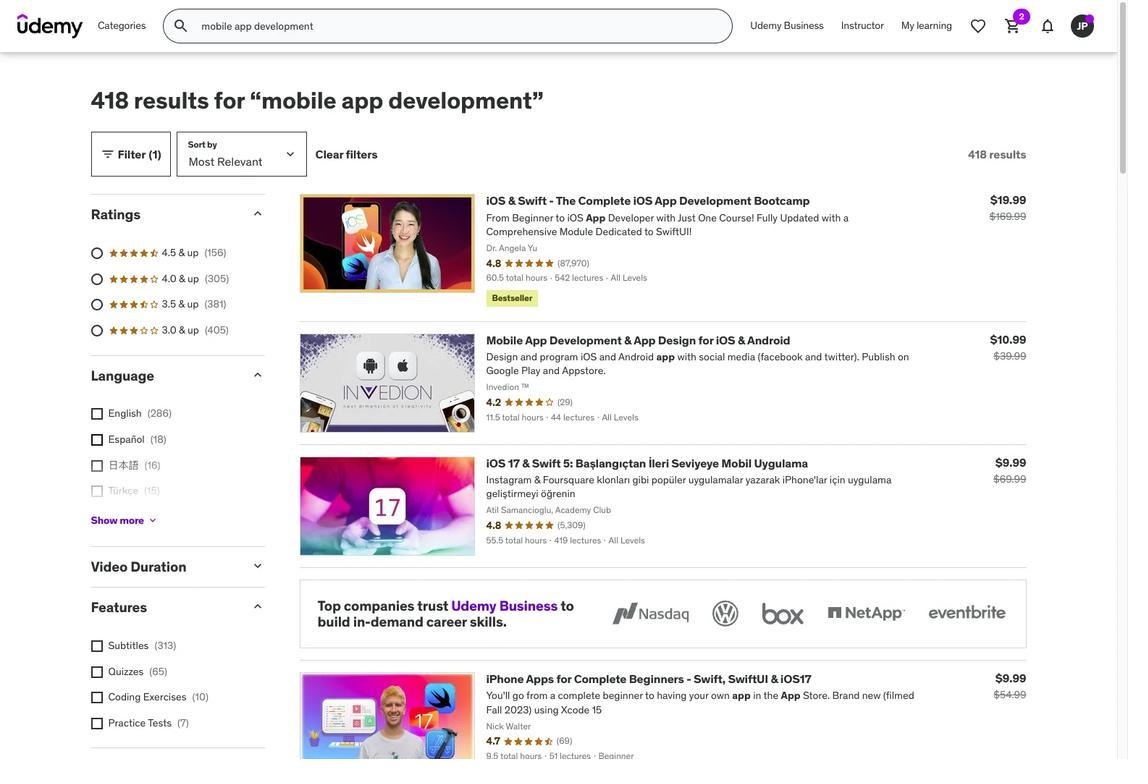 Task type: describe. For each thing, give the bounding box(es) containing it.
small image for features
[[250, 600, 265, 614]]

0 horizontal spatial udemy
[[452, 597, 497, 615]]

1 horizontal spatial development
[[680, 194, 752, 208]]

418 results status
[[969, 147, 1027, 162]]

clear
[[316, 147, 344, 161]]

xsmall image for practice
[[91, 718, 103, 730]]

filter
[[118, 147, 146, 161]]

iphone
[[486, 672, 524, 687]]

(16)
[[145, 459, 160, 472]]

0 vertical spatial udemy
[[751, 19, 782, 32]]

english
[[108, 407, 142, 420]]

türkçe
[[108, 485, 138, 498]]

subtitles (313)
[[108, 640, 176, 653]]

$19.99 $169.99
[[990, 193, 1027, 223]]

features button
[[91, 599, 239, 617]]

0 horizontal spatial business
[[500, 597, 558, 615]]

(65)
[[149, 665, 167, 678]]

language button
[[91, 367, 239, 384]]

1 horizontal spatial -
[[687, 672, 692, 687]]

box image
[[759, 598, 807, 630]]

exercises
[[143, 691, 187, 704]]

1 vertical spatial for
[[699, 333, 714, 347]]

jp link
[[1066, 9, 1100, 43]]

$19.99
[[991, 193, 1027, 207]]

(15)
[[144, 485, 160, 498]]

1 horizontal spatial udemy business link
[[742, 9, 833, 43]]

0 vertical spatial swift
[[518, 194, 547, 208]]

(313)
[[155, 640, 176, 653]]

features
[[91, 599, 147, 617]]

beginners
[[629, 672, 684, 687]]

& right 3.5
[[179, 298, 185, 311]]

my learning
[[902, 19, 953, 32]]

bootcamp
[[754, 194, 810, 208]]

notifications image
[[1040, 17, 1057, 35]]

to
[[561, 597, 574, 615]]

udemy image
[[17, 14, 83, 38]]

(7)
[[177, 717, 189, 730]]

başlangıçtan
[[576, 456, 646, 471]]

mobil
[[722, 456, 752, 471]]

filter (1)
[[118, 147, 161, 161]]

17
[[508, 456, 520, 471]]

$9.99 for iphone apps for complete beginners - swift, swiftui & ios17
[[996, 672, 1027, 686]]

mobile app development & app design for ios & android
[[486, 333, 791, 347]]

(18)
[[151, 433, 166, 446]]

more
[[120, 514, 144, 527]]

5:
[[564, 456, 573, 471]]

xsmall image for 日本語
[[91, 460, 103, 472]]

seviyeye
[[672, 456, 719, 471]]

companies
[[344, 597, 415, 615]]

$9.99 $54.99
[[994, 672, 1027, 702]]

practice
[[108, 717, 146, 730]]

(286)
[[148, 407, 172, 420]]

i̇leri
[[649, 456, 669, 471]]

3.5
[[162, 298, 176, 311]]

learning
[[917, 19, 953, 32]]

ios & swift - the complete ios app development bootcamp link
[[486, 194, 810, 208]]

clear filters
[[316, 147, 378, 161]]

(381)
[[205, 298, 226, 311]]

日本語
[[108, 459, 139, 472]]

(1)
[[149, 147, 161, 161]]

skills.
[[470, 614, 507, 631]]

& left ios17
[[771, 672, 778, 687]]

small image for video duration
[[250, 560, 265, 574]]

quizzes
[[108, 665, 144, 678]]

english (286)
[[108, 407, 172, 420]]

in-
[[353, 614, 371, 631]]

show
[[91, 514, 118, 527]]

& right '4.0'
[[179, 272, 185, 285]]

418 results
[[969, 147, 1027, 161]]

$9.99 $69.99
[[994, 455, 1027, 486]]

ios 17 & swift 5: başlangıçtan i̇leri seviyeye mobil uygulama
[[486, 456, 808, 471]]

career
[[427, 614, 467, 631]]

apps
[[526, 672, 554, 687]]

you have alerts image
[[1086, 14, 1095, 23]]

xsmall image for subtitles
[[91, 641, 103, 653]]

my learning link
[[893, 9, 961, 43]]

& right '4.5'
[[179, 246, 185, 259]]

0 vertical spatial business
[[784, 19, 824, 32]]

ios 17 & swift 5: başlangıçtan i̇leri seviyeye mobil uygulama link
[[486, 456, 808, 471]]

video
[[91, 559, 128, 576]]

swift,
[[694, 672, 726, 687]]

中文
[[108, 511, 129, 524]]

volkswagen image
[[710, 598, 741, 630]]

xsmall image for english
[[91, 409, 103, 420]]

categories
[[98, 19, 146, 32]]

xsmall image for coding
[[91, 693, 103, 704]]

tests
[[148, 717, 172, 730]]

418 results for "mobile app development"
[[91, 85, 544, 115]]

small image for language
[[250, 368, 265, 382]]

xsmall image for quizzes
[[91, 667, 103, 678]]

español (18)
[[108, 433, 166, 446]]

4.0
[[162, 272, 177, 285]]

android
[[748, 333, 791, 347]]



Task type: locate. For each thing, give the bounding box(es) containing it.
0 vertical spatial development
[[680, 194, 752, 208]]

xsmall image for español
[[91, 435, 103, 446]]

up left (381)
[[187, 298, 199, 311]]

$9.99 up the $69.99 on the right
[[996, 455, 1027, 470]]

top companies trust udemy business
[[318, 597, 558, 615]]

0 vertical spatial udemy business link
[[742, 9, 833, 43]]

up for 4.0 & up
[[188, 272, 199, 285]]

$39.99
[[994, 350, 1027, 363]]

(156)
[[205, 246, 226, 259]]

0 horizontal spatial -
[[549, 194, 554, 208]]

xsmall image right more
[[147, 515, 159, 527]]

small image for ratings
[[250, 207, 265, 221]]

mobile
[[486, 333, 523, 347]]

small image
[[100, 147, 115, 162], [250, 207, 265, 221], [250, 368, 265, 382]]

nasdaq image
[[609, 598, 692, 630]]

4.5
[[162, 246, 176, 259]]

(10)
[[192, 691, 209, 704]]

duration
[[131, 559, 186, 576]]

1 vertical spatial small image
[[250, 600, 265, 614]]

up left (305)
[[188, 272, 199, 285]]

wishlist image
[[970, 17, 987, 35]]

0 horizontal spatial udemy business link
[[452, 597, 558, 615]]

jp
[[1078, 19, 1089, 32]]

up left the (156)
[[187, 246, 199, 259]]

swiftui
[[728, 672, 769, 687]]

coding exercises (10)
[[108, 691, 209, 704]]

ratings
[[91, 206, 141, 223]]

2 vertical spatial for
[[557, 672, 572, 687]]

xsmall image left quizzes
[[91, 667, 103, 678]]

xsmall image left türkçe
[[91, 486, 103, 498]]

to build in-demand career skills.
[[318, 597, 574, 631]]

& left design
[[625, 333, 632, 347]]

$9.99 inside $9.99 $69.99
[[996, 455, 1027, 470]]

xsmall image left 日本語
[[91, 460, 103, 472]]

2 horizontal spatial for
[[699, 333, 714, 347]]

ios & swift - the complete ios app development bootcamp
[[486, 194, 810, 208]]

(305)
[[205, 272, 229, 285]]

1 small image from the top
[[250, 560, 265, 574]]

2 xsmall image from the top
[[91, 460, 103, 472]]

1 vertical spatial 418
[[969, 147, 987, 161]]

coding
[[108, 691, 141, 704]]

trust
[[418, 597, 449, 615]]

$9.99 up $54.99
[[996, 672, 1027, 686]]

1 vertical spatial small image
[[250, 207, 265, 221]]

1 $9.99 from the top
[[996, 455, 1027, 470]]

categories button
[[89, 9, 155, 43]]

xsmall image left practice
[[91, 718, 103, 730]]

swift left the
[[518, 194, 547, 208]]

1 vertical spatial -
[[687, 672, 692, 687]]

1 vertical spatial development
[[550, 333, 622, 347]]

top
[[318, 597, 341, 615]]

xsmall image left subtitles
[[91, 641, 103, 653]]

türkçe (15)
[[108, 485, 160, 498]]

xsmall image
[[91, 409, 103, 420], [91, 460, 103, 472], [91, 486, 103, 498], [91, 693, 103, 704]]

xsmall image left english
[[91, 409, 103, 420]]

1 vertical spatial swift
[[532, 456, 561, 471]]

& right the 17
[[523, 456, 530, 471]]

$69.99
[[994, 473, 1027, 486]]

complete right the
[[578, 194, 631, 208]]

for for "mobile
[[214, 85, 245, 115]]

0 vertical spatial -
[[549, 194, 554, 208]]

$10.99 $39.99
[[991, 332, 1027, 363]]

xsmall image for türkçe
[[91, 486, 103, 498]]

0 vertical spatial results
[[134, 85, 209, 115]]

design
[[658, 333, 696, 347]]

up left the (405)
[[188, 324, 199, 337]]

418 for 418 results for "mobile app development"
[[91, 85, 129, 115]]

& left the android
[[738, 333, 746, 347]]

submit search image
[[173, 17, 190, 35]]

$9.99 inside $9.99 $54.99
[[996, 672, 1027, 686]]

& left the
[[508, 194, 516, 208]]

1 horizontal spatial results
[[990, 147, 1027, 161]]

- left the swift,
[[687, 672, 692, 687]]

0 vertical spatial complete
[[578, 194, 631, 208]]

netapp image
[[825, 598, 908, 630]]

udemy business
[[751, 19, 824, 32]]

0 horizontal spatial development
[[550, 333, 622, 347]]

results
[[134, 85, 209, 115], [990, 147, 1027, 161]]

up for 3.5 & up
[[187, 298, 199, 311]]

for right 'apps'
[[557, 672, 572, 687]]

1 vertical spatial complete
[[574, 672, 627, 687]]

4 xsmall image from the top
[[91, 693, 103, 704]]

$10.99
[[991, 332, 1027, 347]]

日本語 (16)
[[108, 459, 160, 472]]

0 horizontal spatial 418
[[91, 85, 129, 115]]

$9.99 for ios 17 & swift 5: başlangıçtan i̇leri seviyeye mobil uygulama
[[996, 455, 1027, 470]]

business
[[784, 19, 824, 32], [500, 597, 558, 615]]

development"
[[388, 85, 544, 115]]

app
[[342, 85, 383, 115]]

1 vertical spatial udemy business link
[[452, 597, 558, 615]]

iphone apps for complete beginners - swift, swiftui & ios17 link
[[486, 672, 812, 687]]

0 vertical spatial small image
[[250, 560, 265, 574]]

swift
[[518, 194, 547, 208], [532, 456, 561, 471]]

my
[[902, 19, 915, 32]]

1 horizontal spatial business
[[784, 19, 824, 32]]

0 horizontal spatial results
[[134, 85, 209, 115]]

udemy business link
[[742, 9, 833, 43], [452, 597, 558, 615]]

results for 418 results for "mobile app development"
[[134, 85, 209, 115]]

3.0
[[162, 324, 177, 337]]

4.0 & up (305)
[[162, 272, 229, 285]]

results inside "418 results" status
[[990, 147, 1027, 161]]

1 vertical spatial $9.99
[[996, 672, 1027, 686]]

0 vertical spatial 418
[[91, 85, 129, 115]]

results up (1)
[[134, 85, 209, 115]]

2
[[1020, 11, 1025, 22]]

1 xsmall image from the top
[[91, 409, 103, 420]]

quizzes (65)
[[108, 665, 167, 678]]

0 vertical spatial for
[[214, 85, 245, 115]]

uygulama
[[754, 456, 808, 471]]

1 vertical spatial results
[[990, 147, 1027, 161]]

(405)
[[205, 324, 229, 337]]

1 horizontal spatial 418
[[969, 147, 987, 161]]

demand
[[371, 614, 424, 631]]

for left "mobile
[[214, 85, 245, 115]]

3.5 & up (381)
[[162, 298, 226, 311]]

0 vertical spatial $9.99
[[996, 455, 1027, 470]]

1 vertical spatial business
[[500, 597, 558, 615]]

xsmall image
[[91, 435, 103, 446], [147, 515, 159, 527], [91, 641, 103, 653], [91, 667, 103, 678], [91, 718, 103, 730]]

filters
[[346, 147, 378, 161]]

development
[[680, 194, 752, 208], [550, 333, 622, 347]]

3.0 & up (405)
[[162, 324, 229, 337]]

2 vertical spatial small image
[[250, 368, 265, 382]]

418
[[91, 85, 129, 115], [969, 147, 987, 161]]

xsmall image left español
[[91, 435, 103, 446]]

Search for anything text field
[[199, 14, 715, 38]]

for right design
[[699, 333, 714, 347]]

0 vertical spatial small image
[[100, 147, 115, 162]]

xsmall image left coding
[[91, 693, 103, 704]]

for for complete
[[557, 672, 572, 687]]

ios17
[[781, 672, 812, 687]]

instructor
[[842, 19, 884, 32]]

show more
[[91, 514, 144, 527]]

$54.99
[[994, 689, 1027, 702]]

eventbrite image
[[926, 598, 1009, 630]]

swift left 5:
[[532, 456, 561, 471]]

xsmall image inside show more 'button'
[[147, 515, 159, 527]]

build
[[318, 614, 350, 631]]

$169.99
[[990, 210, 1027, 223]]

2 small image from the top
[[250, 600, 265, 614]]

small image
[[250, 560, 265, 574], [250, 600, 265, 614]]

language
[[91, 367, 154, 384]]

results up $19.99
[[990, 147, 1027, 161]]

iphone apps for complete beginners - swift, swiftui & ios17
[[486, 672, 812, 687]]

1 vertical spatial udemy
[[452, 597, 497, 615]]

complete left beginners
[[574, 672, 627, 687]]

practice tests (7)
[[108, 717, 189, 730]]

"mobile
[[250, 85, 337, 115]]

results for 418 results
[[990, 147, 1027, 161]]

3 xsmall image from the top
[[91, 486, 103, 498]]

clear filters button
[[316, 132, 378, 177]]

1 horizontal spatial udemy
[[751, 19, 782, 32]]

- left the
[[549, 194, 554, 208]]

2 link
[[996, 9, 1031, 43]]

& right 3.0
[[179, 324, 185, 337]]

up for 3.0 & up
[[188, 324, 199, 337]]

business left to
[[500, 597, 558, 615]]

418 inside status
[[969, 147, 987, 161]]

udemy
[[751, 19, 782, 32], [452, 597, 497, 615]]

418 for 418 results
[[969, 147, 987, 161]]

shopping cart with 2 items image
[[1005, 17, 1022, 35]]

0 horizontal spatial for
[[214, 85, 245, 115]]

video duration button
[[91, 559, 239, 576]]

up for 4.5 & up
[[187, 246, 199, 259]]

video duration
[[91, 559, 186, 576]]

español
[[108, 433, 145, 446]]

1 horizontal spatial for
[[557, 672, 572, 687]]

2 $9.99 from the top
[[996, 672, 1027, 686]]

business left instructor
[[784, 19, 824, 32]]



Task type: vqa. For each thing, say whether or not it's contained in the screenshot.


